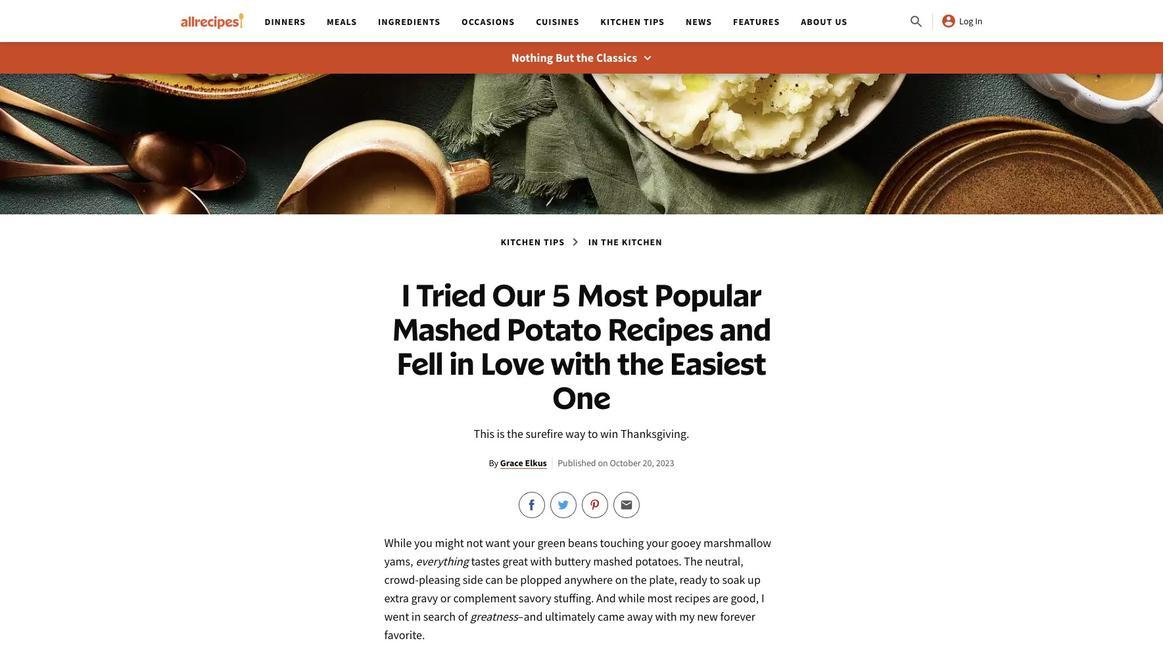 Task type: locate. For each thing, give the bounding box(es) containing it.
most
[[577, 275, 648, 314]]

caret image
[[644, 55, 652, 61]]

1 horizontal spatial i
[[761, 591, 765, 606]]

dinners link
[[265, 16, 306, 28]]

1 horizontal spatial tips
[[644, 16, 665, 28]]

your up "great" on the left of the page
[[513, 535, 535, 551]]

1 horizontal spatial in
[[450, 344, 474, 382]]

account image
[[941, 13, 957, 29]]

with inside 'i tried our 5 most popular mashed potato recipes and fell in love with the easiest one'
[[551, 344, 611, 382]]

0 horizontal spatial your
[[513, 535, 535, 551]]

log in link
[[941, 13, 983, 29]]

pleasing
[[419, 572, 460, 587]]

on left october
[[598, 457, 608, 469]]

good,
[[731, 591, 759, 606]]

1 vertical spatial in
[[412, 609, 421, 624]]

0 vertical spatial to
[[588, 426, 598, 441]]

to
[[588, 426, 598, 441], [710, 572, 720, 587]]

occasions link
[[462, 16, 515, 28]]

5 of the best mashed potato recipes on a thanksgiving table. image
[[0, 0, 1163, 214]]

your up potatoes.
[[646, 535, 669, 551]]

0 horizontal spatial in
[[412, 609, 421, 624]]

i left tried
[[402, 275, 410, 314]]

grace elkus link
[[500, 457, 547, 469]]

savory
[[519, 591, 552, 606]]

0 horizontal spatial tips
[[544, 236, 565, 248]]

1 vertical spatial kitchen tips link
[[499, 233, 567, 250]]

neutral,
[[705, 554, 744, 569]]

but
[[556, 50, 574, 65]]

green
[[538, 535, 566, 551]]

or
[[440, 591, 451, 606]]

1 horizontal spatial to
[[710, 572, 720, 587]]

tips left "chevron_right" image
[[544, 236, 565, 248]]

search
[[423, 609, 456, 624]]

you
[[414, 535, 433, 551]]

1 vertical spatial tips
[[544, 236, 565, 248]]

us
[[835, 16, 848, 28]]

this
[[474, 426, 494, 441]]

of
[[458, 609, 468, 624]]

i right good,
[[761, 591, 765, 606]]

in right fell
[[450, 344, 474, 382]]

1 horizontal spatial in
[[975, 15, 983, 27]]

tastes great with buttery mashed potatoes. the neutral, crowd-pleasing side can be plopped anywhere on the plate, ready to soak up extra gravy or complement savory stuffing. and while most recipes are good, i went in search of
[[384, 554, 765, 624]]

gooey
[[671, 535, 701, 551]]

0 vertical spatial in
[[450, 344, 474, 382]]

elkus
[[525, 457, 547, 469]]

kitchen tips link left "chevron_right" image
[[499, 233, 567, 250]]

the
[[684, 554, 703, 569]]

1 vertical spatial to
[[710, 572, 720, 587]]

1 horizontal spatial kitchen tips link
[[601, 16, 665, 28]]

went
[[384, 609, 409, 624]]

the inside 'i tried our 5 most popular mashed potato recipes and fell in love with the easiest one'
[[618, 344, 664, 382]]

my
[[679, 609, 695, 624]]

the inside tastes great with buttery mashed potatoes. the neutral, crowd-pleasing side can be plopped anywhere on the plate, ready to soak up extra gravy or complement savory stuffing. and while most recipes are good, i went in search of
[[631, 572, 647, 587]]

i inside 'i tried our 5 most popular mashed potato recipes and fell in love with the easiest one'
[[402, 275, 410, 314]]

fell
[[397, 344, 443, 382]]

tips
[[644, 16, 665, 28], [544, 236, 565, 248]]

mashed
[[392, 310, 501, 348]]

in inside 'i tried our 5 most popular mashed potato recipes and fell in love with the easiest one'
[[450, 344, 474, 382]]

1 horizontal spatial on
[[615, 572, 628, 587]]

great
[[503, 554, 528, 569]]

surefire
[[526, 426, 563, 441]]

thanksgiving.
[[621, 426, 689, 441]]

to left the soak
[[710, 572, 720, 587]]

to left 'win'
[[588, 426, 598, 441]]

ultimately
[[545, 609, 595, 624]]

ready
[[680, 572, 707, 587]]

published
[[558, 457, 596, 469]]

0 horizontal spatial kitchen tips
[[501, 236, 565, 248]]

kitchen tips link up caret image
[[601, 16, 665, 28]]

with
[[551, 344, 611, 382], [530, 554, 552, 569], [655, 609, 677, 624]]

ingredients
[[378, 16, 441, 28]]

soak
[[722, 572, 745, 587]]

kitchen
[[601, 16, 641, 28], [501, 236, 541, 248], [622, 236, 663, 248]]

kitchen up classics
[[601, 16, 641, 28]]

0 horizontal spatial in
[[588, 236, 599, 248]]

1 vertical spatial kitchen tips
[[501, 236, 565, 248]]

2 vertical spatial with
[[655, 609, 677, 624]]

gravy
[[411, 591, 438, 606]]

in right "chevron_right" image
[[588, 236, 599, 248]]

potatoes.
[[635, 554, 682, 569]]

are
[[713, 591, 729, 606]]

in right went
[[412, 609, 421, 624]]

1 vertical spatial on
[[615, 572, 628, 587]]

tips up caret image
[[644, 16, 665, 28]]

search image
[[909, 14, 925, 30]]

2023
[[656, 457, 674, 469]]

potato
[[507, 310, 602, 348]]

the inside button
[[576, 50, 594, 65]]

1 horizontal spatial your
[[646, 535, 669, 551]]

i tried our 5 most popular mashed potato recipes and fell in love with the easiest one
[[392, 275, 771, 416]]

0 vertical spatial kitchen tips link
[[601, 16, 665, 28]]

0 horizontal spatial i
[[402, 275, 410, 314]]

in right log
[[975, 15, 983, 27]]

5
[[552, 275, 571, 314]]

by grace elkus
[[489, 457, 547, 469]]

in
[[450, 344, 474, 382], [412, 609, 421, 624]]

navigation
[[254, 0, 909, 42]]

meals
[[327, 16, 357, 28]]

touching
[[600, 535, 644, 551]]

forever
[[720, 609, 756, 624]]

features
[[733, 16, 780, 28]]

20,
[[643, 457, 654, 469]]

kitchen tips up caret image
[[601, 16, 665, 28]]

0 vertical spatial kitchen tips
[[601, 16, 665, 28]]

grace
[[500, 457, 523, 469]]

recipes
[[675, 591, 710, 606]]

stuffing.
[[554, 591, 594, 606]]

log
[[960, 15, 974, 27]]

kitchen tips
[[601, 16, 665, 28], [501, 236, 565, 248]]

mashed
[[593, 554, 633, 569]]

beans
[[568, 535, 598, 551]]

october
[[610, 457, 641, 469]]

kitchen tips link
[[601, 16, 665, 28], [499, 233, 567, 250]]

kitchen tips left "chevron_right" image
[[501, 236, 565, 248]]

0 vertical spatial tips
[[644, 16, 665, 28]]

1 vertical spatial i
[[761, 591, 765, 606]]

i inside tastes great with buttery mashed potatoes. the neutral, crowd-pleasing side can be plopped anywhere on the plate, ready to soak up extra gravy or complement savory stuffing. and while most recipes are good, i went in search of
[[761, 591, 765, 606]]

buttery
[[555, 554, 591, 569]]

0 vertical spatial i
[[402, 275, 410, 314]]

0 vertical spatial with
[[551, 344, 611, 382]]

win
[[600, 426, 618, 441]]

on down mashed
[[615, 572, 628, 587]]

way
[[566, 426, 585, 441]]

about
[[801, 16, 833, 28]]

0 vertical spatial on
[[598, 457, 608, 469]]

news link
[[686, 16, 712, 28]]

1 vertical spatial with
[[530, 554, 552, 569]]



Task type: describe. For each thing, give the bounding box(es) containing it.
–and ultimately came away with my new forever favorite.
[[384, 609, 756, 643]]

with inside the –and ultimately came away with my new forever favorite.
[[655, 609, 677, 624]]

ingredients link
[[378, 16, 441, 28]]

nothing but the classics button
[[0, 42, 1163, 74]]

2 your from the left
[[646, 535, 669, 551]]

news
[[686, 16, 712, 28]]

–and
[[518, 609, 543, 624]]

side
[[463, 572, 483, 587]]

on inside tastes great with buttery mashed potatoes. the neutral, crowd-pleasing side can be plopped anywhere on the plate, ready to soak up extra gravy or complement savory stuffing. and while most recipes are good, i went in search of
[[615, 572, 628, 587]]

meals link
[[327, 16, 357, 28]]

favorite.
[[384, 627, 425, 643]]

with inside tastes great with buttery mashed potatoes. the neutral, crowd-pleasing side can be plopped anywhere on the plate, ready to soak up extra gravy or complement savory stuffing. and while most recipes are good, i went in search of
[[530, 554, 552, 569]]

1 your from the left
[[513, 535, 535, 551]]

cuisines link
[[536, 16, 580, 28]]

nothing but the classics
[[512, 50, 637, 65]]

0 vertical spatial in
[[975, 15, 983, 27]]

everything
[[416, 554, 469, 569]]

be
[[506, 572, 518, 587]]

kitchen up most
[[622, 236, 663, 248]]

chevron_right image
[[567, 234, 583, 250]]

nothing
[[512, 50, 553, 65]]

easiest
[[670, 344, 766, 382]]

by
[[489, 457, 498, 469]]

might
[[435, 535, 464, 551]]

anywhere
[[564, 572, 613, 587]]

about us
[[801, 16, 848, 28]]

came
[[598, 609, 625, 624]]

to inside tastes great with buttery mashed potatoes. the neutral, crowd-pleasing side can be plopped anywhere on the plate, ready to soak up extra gravy or complement savory stuffing. and while most recipes are good, i went in search of
[[710, 572, 720, 587]]

navigation containing dinners
[[254, 0, 909, 42]]

while
[[384, 535, 412, 551]]

popular
[[655, 275, 762, 314]]

extra
[[384, 591, 409, 606]]

occasions
[[462, 16, 515, 28]]

in inside tastes great with buttery mashed potatoes. the neutral, crowd-pleasing side can be plopped anywhere on the plate, ready to soak up extra gravy or complement savory stuffing. and while most recipes are good, i went in search of
[[412, 609, 421, 624]]

features link
[[733, 16, 780, 28]]

tastes
[[471, 554, 500, 569]]

recipes
[[608, 310, 714, 348]]

yams,
[[384, 554, 413, 569]]

new
[[697, 609, 718, 624]]

0 horizontal spatial on
[[598, 457, 608, 469]]

plopped
[[520, 572, 562, 587]]

0 horizontal spatial kitchen tips link
[[499, 233, 567, 250]]

this is the surefire way to win thanksgiving.
[[474, 426, 689, 441]]

complement
[[453, 591, 516, 606]]

away
[[627, 609, 653, 624]]

in the kitchen
[[588, 236, 663, 248]]

one
[[553, 378, 611, 416]]

crowd-
[[384, 572, 419, 587]]

marshmallow
[[704, 535, 772, 551]]

and
[[597, 591, 616, 606]]

tried
[[417, 275, 486, 314]]

1 vertical spatial in
[[588, 236, 599, 248]]

in the kitchen link
[[586, 233, 665, 250]]

greatness
[[470, 609, 518, 624]]

and
[[720, 310, 771, 348]]

cuisines
[[536, 16, 580, 28]]

can
[[485, 572, 503, 587]]

about us link
[[801, 16, 848, 28]]

kitchen up our
[[501, 236, 541, 248]]

up
[[748, 572, 761, 587]]

0 horizontal spatial to
[[588, 426, 598, 441]]

plate,
[[649, 572, 677, 587]]

home image
[[181, 13, 244, 29]]

is
[[497, 426, 505, 441]]

most
[[647, 591, 672, 606]]

1 horizontal spatial kitchen tips
[[601, 16, 665, 28]]

while you might not want your green beans touching your gooey marshmallow yams,
[[384, 535, 772, 569]]

love
[[481, 344, 544, 382]]

dinners
[[265, 16, 306, 28]]

classics
[[596, 50, 637, 65]]

log in
[[960, 15, 983, 27]]

while
[[618, 591, 645, 606]]

published on october 20, 2023
[[558, 457, 674, 469]]

our
[[492, 275, 546, 314]]

want
[[486, 535, 510, 551]]



Task type: vqa. For each thing, say whether or not it's contained in the screenshot.
top the "this"
no



